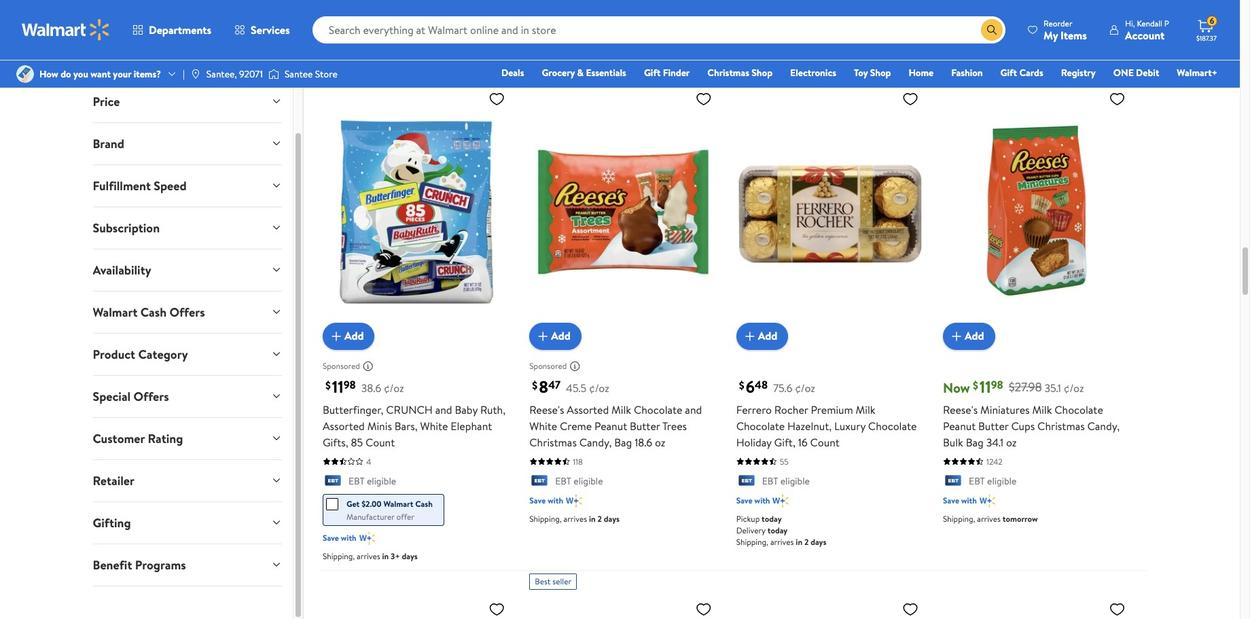 Task type: vqa. For each thing, say whether or not it's contained in the screenshot.
options related to +3 options
no



Task type: locate. For each thing, give the bounding box(es) containing it.
save with
[[530, 15, 563, 27], [736, 15, 770, 27], [530, 495, 563, 506], [736, 495, 770, 506], [943, 495, 977, 506], [323, 532, 357, 544]]

1 white from the left
[[420, 418, 448, 433]]

2 and from the left
[[685, 402, 702, 417]]

butter up 18.6
[[630, 418, 660, 433]]

items
[[1061, 28, 1087, 42]]

add button up 47
[[530, 323, 582, 350]]

seller
[[553, 576, 572, 587]]

candy, inside now $ 11 98 $27.98 35.1 ¢/oz reese's miniatures milk chocolate peanut butter cups christmas candy, bulk bag 34.1 oz
[[1088, 418, 1120, 433]]

add up 38.6
[[344, 329, 364, 344]]

1 $ from the left
[[325, 378, 331, 393]]

1 add button from the left
[[323, 323, 375, 350]]

$ inside $ 6 48 75.6 ¢/oz ferrero rocher premium milk chocolate hazelnut, luxury chocolate holiday gift, 16 count
[[739, 378, 745, 393]]

ebt image
[[323, 475, 343, 489], [530, 475, 550, 489], [736, 475, 757, 489], [943, 475, 964, 489]]

add to cart image
[[328, 328, 344, 344]]

sponsored down add to cart image
[[323, 360, 360, 372]]

ad disclaimer and feedback image up 45.5
[[570, 361, 581, 372]]

cups
[[1012, 418, 1035, 433]]

walmart plus image
[[980, 0, 996, 12], [566, 14, 582, 28], [773, 14, 789, 28], [566, 494, 582, 508], [980, 494, 996, 508], [359, 531, 375, 545]]

2 horizontal spatial christmas
[[1038, 418, 1085, 433]]

0 horizontal spatial pickup
[[736, 513, 760, 525]]

1 sponsored from the left
[[323, 360, 360, 372]]

butter
[[630, 418, 660, 433], [979, 418, 1009, 433]]

add for 48
[[758, 329, 778, 344]]

2 ¢/oz from the left
[[589, 380, 609, 395]]

2 vertical spatial christmas
[[530, 435, 577, 450]]

walmart plus image
[[359, 0, 375, 12], [773, 494, 789, 508]]

11 up butterfinger,
[[332, 375, 344, 398]]

¢/oz inside $ 11 98 38.6 ¢/oz butterfinger, crunch and baby ruth, assorted minis bars, white elephant gifts, 85 count
[[384, 380, 404, 395]]

add to cart image for $
[[949, 328, 965, 344]]

1 11 from the left
[[332, 375, 344, 398]]

special offers button
[[82, 376, 293, 417]]

toy shop link
[[848, 65, 897, 80]]

0 horizontal spatial sponsored
[[323, 360, 360, 372]]

3 add button from the left
[[736, 323, 789, 350]]

save
[[530, 15, 546, 27], [736, 15, 753, 27], [530, 495, 546, 506], [736, 495, 753, 506], [943, 495, 960, 506], [323, 532, 339, 544]]

walmart cash offers
[[93, 304, 205, 321]]

2 butter from the left
[[979, 418, 1009, 433]]

ebt down creme
[[555, 474, 572, 488]]

walmart plus image up "electronics" link
[[773, 14, 789, 28]]

1 vertical spatial 6
[[746, 375, 755, 398]]

1 milk from the left
[[612, 402, 631, 417]]

4 ¢/oz from the left
[[1064, 380, 1084, 395]]

cash right $2.00
[[415, 498, 433, 510]]

0 horizontal spatial bag
[[614, 435, 632, 450]]

3 ebt image from the left
[[736, 475, 757, 489]]

1 horizontal spatial 6
[[1210, 15, 1215, 27]]

reorder my items
[[1044, 17, 1087, 42]]

3 milk from the left
[[1033, 402, 1052, 417]]

get $2.00 walmart cash
[[347, 498, 433, 510]]

ebt up the get on the left bottom of the page
[[349, 474, 365, 488]]

reese's down 8
[[530, 402, 564, 417]]

3 ebt from the left
[[762, 474, 778, 488]]

eligible down 118
[[574, 474, 603, 488]]

count right 16
[[810, 435, 840, 450]]

1 ebt from the left
[[349, 474, 365, 488]]

delivery
[[736, 525, 766, 536]]

add button for 11
[[323, 323, 375, 350]]

add to cart image up the 48
[[742, 328, 758, 344]]

¢/oz right 35.1
[[1064, 380, 1084, 395]]

1 horizontal spatial ad disclaimer and feedback image
[[570, 361, 581, 372]]

$ left the 48
[[739, 378, 745, 393]]

add up 47
[[551, 329, 571, 344]]

1 peanut from the left
[[595, 418, 627, 433]]

$
[[325, 378, 331, 393], [532, 378, 538, 393], [739, 378, 745, 393], [973, 378, 979, 393]]

home
[[909, 66, 934, 80]]

1 horizontal spatial and
[[685, 402, 702, 417]]

1 horizontal spatial sponsored
[[530, 360, 567, 372]]

1 vertical spatial walmart plus image
[[773, 494, 789, 508]]

ebt eligible down 118
[[555, 474, 603, 488]]

 image
[[16, 65, 34, 83], [268, 67, 279, 81]]

ebt up shipping, arrives tomorrow
[[969, 474, 985, 488]]

¢/oz right 45.5
[[589, 380, 609, 395]]

m&m's, snickers & twix & milky way milk chocolate christmas candy variety pack - 140 ct image
[[323, 595, 511, 619]]

 image left how
[[16, 65, 34, 83]]

1 add from the left
[[344, 329, 364, 344]]

2 bag from the left
[[966, 435, 984, 450]]

add to cart image up now
[[949, 328, 965, 344]]

days
[[397, 17, 413, 29], [604, 33, 620, 45], [811, 33, 827, 45], [1018, 40, 1034, 52], [604, 513, 620, 525], [811, 536, 827, 548], [402, 550, 418, 562]]

6
[[1210, 15, 1215, 27], [746, 375, 755, 398]]

2 horizontal spatial milk
[[1033, 402, 1052, 417]]

2 sponsored from the left
[[530, 360, 567, 372]]

customer rating tab
[[82, 418, 293, 459]]

0 horizontal spatial walmart
[[93, 304, 138, 321]]

1 horizontal spatial walmart
[[384, 498, 413, 510]]

98 up miniatures
[[991, 377, 1004, 392]]

1242
[[987, 456, 1003, 467]]

2 add from the left
[[551, 329, 571, 344]]

0 vertical spatial offers
[[170, 304, 205, 321]]

$ right now
[[973, 378, 979, 393]]

ebt image for 6
[[736, 475, 757, 489]]

0 horizontal spatial shop
[[752, 66, 773, 80]]

ebt
[[349, 474, 365, 488], [555, 474, 572, 488], [762, 474, 778, 488], [969, 474, 985, 488]]

gifting button
[[82, 502, 293, 544]]

1 horizontal spatial white
[[530, 418, 557, 433]]

0 vertical spatial cash
[[140, 304, 167, 321]]

add to cart image up 47
[[535, 328, 551, 344]]

4
[[366, 456, 371, 467]]

chocolate
[[634, 402, 683, 417], [1055, 402, 1104, 417], [736, 418, 785, 433], [868, 418, 917, 433]]

get $2.00 walmart cash walmart plus, element
[[326, 497, 433, 511]]

34.1
[[987, 435, 1004, 450]]

and left baby at the bottom of page
[[435, 402, 452, 417]]

1 vertical spatial offers
[[134, 388, 169, 405]]

eligible down 4
[[367, 474, 396, 488]]

add to favorites list, cella's holiday milk chocolate covered cherries , 6 oz, 12 count image
[[1109, 601, 1126, 618]]

3 ebt eligible from the left
[[762, 474, 810, 488]]

pickup inside pickup today delivery today shipping, arrives in 2 days
[[736, 513, 760, 525]]

shipping, arrives in 2 days up the electronics
[[736, 33, 827, 45]]

$ inside now $ 11 98 $27.98 35.1 ¢/oz reese's miniatures milk chocolate peanut butter cups christmas candy, bulk bag 34.1 oz
[[973, 378, 979, 393]]

1 eligible from the left
[[367, 474, 396, 488]]

3 ¢/oz from the left
[[795, 380, 815, 395]]

assorted up creme
[[567, 402, 609, 417]]

0 horizontal spatial  image
[[16, 65, 34, 83]]

2 white from the left
[[530, 418, 557, 433]]

2 ebt eligible from the left
[[555, 474, 603, 488]]

gift left cards
[[1001, 66, 1017, 80]]

do
[[61, 67, 71, 81]]

1 horizontal spatial peanut
[[943, 418, 976, 433]]

availability tab
[[82, 249, 293, 291]]

92071
[[239, 67, 263, 81]]

ebt for 8
[[555, 474, 572, 488]]

in
[[382, 17, 389, 29], [589, 33, 596, 45], [796, 33, 803, 45], [1003, 40, 1010, 52], [589, 513, 596, 525], [796, 536, 803, 548], [382, 550, 389, 562]]

3 add from the left
[[758, 329, 778, 344]]

ad disclaimer and feedback image for 8
[[570, 361, 581, 372]]

$ for 11
[[325, 378, 331, 393]]

bag
[[614, 435, 632, 450], [966, 435, 984, 450]]

0 horizontal spatial gift
[[644, 66, 661, 80]]

departments
[[149, 22, 211, 37]]

bag inside now $ 11 98 $27.98 35.1 ¢/oz reese's miniatures milk chocolate peanut butter cups christmas candy, bulk bag 34.1 oz
[[966, 435, 984, 450]]

gift for gift cards
[[1001, 66, 1017, 80]]

1 horizontal spatial christmas
[[708, 66, 750, 80]]

add button up the 48
[[736, 323, 789, 350]]

minis
[[367, 418, 392, 433]]

¢/oz inside $ 8 47 45.5 ¢/oz reese's assorted milk chocolate and white creme peanut butter trees christmas candy, bag 18.6 oz
[[589, 380, 609, 395]]

bag for 47
[[614, 435, 632, 450]]

electronics link
[[784, 65, 843, 80]]

1 reese's from the left
[[530, 402, 564, 417]]

eligible for 48
[[781, 474, 810, 488]]

1 horizontal spatial gift
[[1001, 66, 1017, 80]]

0 horizontal spatial candy,
[[580, 435, 612, 450]]

speed
[[154, 177, 187, 194]]

6 inside $ 6 48 75.6 ¢/oz ferrero rocher premium milk chocolate hazelnut, luxury chocolate holiday gift, 16 count
[[746, 375, 755, 398]]

¢/oz right "75.6"
[[795, 380, 815, 395]]

1 horizontal spatial reese's
[[943, 402, 978, 417]]

shop right "toy"
[[870, 66, 891, 80]]

$ for 6
[[739, 378, 745, 393]]

1 98 from the left
[[344, 377, 356, 392]]

how
[[39, 67, 58, 81]]

peanut inside $ 8 47 45.5 ¢/oz reese's assorted milk chocolate and white creme peanut butter trees christmas candy, bag 18.6 oz
[[595, 418, 627, 433]]

¢/oz right 38.6
[[384, 380, 404, 395]]

price tab
[[82, 81, 293, 122]]

4 ebt image from the left
[[943, 475, 964, 489]]

sponsored up 47
[[530, 360, 567, 372]]

add for 98
[[344, 329, 364, 344]]

bag left 34.1
[[966, 435, 984, 450]]

3 add to cart image from the left
[[949, 328, 965, 344]]

1 horizontal spatial 11
[[980, 375, 991, 398]]

shipping, inside pickup today delivery today shipping, arrives in 2 days
[[736, 536, 769, 548]]

1 ebt image from the left
[[323, 475, 343, 489]]

add to favorites list, butterfinger, crunch and baby ruth, assorted minis bars, white elephant gifts, 85 count image
[[489, 90, 505, 107]]

2 add to cart image from the left
[[742, 328, 758, 344]]

1 ad disclaimer and feedback image from the left
[[363, 361, 374, 372]]

days inside pickup today delivery today shipping, arrives in 2 days
[[811, 536, 827, 548]]

2 eligible from the left
[[574, 474, 603, 488]]

registry link
[[1055, 65, 1102, 80]]

eligible down 55
[[781, 474, 810, 488]]

16
[[798, 435, 808, 450]]

bag left 18.6
[[614, 435, 632, 450]]

retailer
[[93, 472, 135, 489]]

0 horizontal spatial reese's
[[530, 402, 564, 417]]

3 $ from the left
[[739, 378, 745, 393]]

count down minis
[[366, 435, 395, 450]]

 image right '92071'
[[268, 67, 279, 81]]

1 vertical spatial christmas
[[1038, 418, 1085, 433]]

offers down availability "tab"
[[170, 304, 205, 321]]

98 inside now $ 11 98 $27.98 35.1 ¢/oz reese's miniatures milk chocolate peanut butter cups christmas candy, bulk bag 34.1 oz
[[991, 377, 1004, 392]]

|
[[183, 67, 185, 81]]

your
[[113, 67, 131, 81]]

cash
[[140, 304, 167, 321], [415, 498, 433, 510]]

1 horizontal spatial shop
[[870, 66, 891, 80]]

1 horizontal spatial  image
[[268, 67, 279, 81]]

0 vertical spatial candy,
[[1088, 418, 1120, 433]]

add button up now
[[943, 323, 995, 350]]

add button for $
[[943, 323, 995, 350]]

2 inside pickup today delivery today shipping, arrives in 2 days
[[805, 536, 809, 548]]

 image
[[190, 69, 201, 80]]

 image for santee store
[[268, 67, 279, 81]]

0 vertical spatial walmart
[[93, 304, 138, 321]]

walmart up product on the bottom left of page
[[93, 304, 138, 321]]

chocolate right luxury
[[868, 418, 917, 433]]

1 ebt eligible from the left
[[349, 474, 396, 488]]

shop inside toy shop link
[[870, 66, 891, 80]]

47
[[548, 377, 561, 392]]

4 ebt eligible from the left
[[969, 474, 1017, 488]]

0 horizontal spatial offers
[[134, 388, 169, 405]]

oz right 34.1
[[1007, 435, 1017, 450]]

bag for 11
[[966, 435, 984, 450]]

oz
[[655, 435, 666, 450], [1007, 435, 1017, 450]]

pickup inside pickup today today shipping, arrives in 2 days
[[943, 17, 967, 29]]

holiday
[[736, 435, 772, 450]]

ebt eligible down 55
[[762, 474, 810, 488]]

christmas inside now $ 11 98 $27.98 35.1 ¢/oz reese's miniatures milk chocolate peanut butter cups christmas candy, bulk bag 34.1 oz
[[1038, 418, 1085, 433]]

ebt eligible down "1242"
[[969, 474, 1017, 488]]

0 horizontal spatial count
[[366, 435, 395, 450]]

rocher
[[775, 402, 809, 417]]

peanut up bulk
[[943, 418, 976, 433]]

1 butter from the left
[[630, 418, 660, 433]]

my
[[1044, 28, 1058, 42]]

chocolate up trees
[[634, 402, 683, 417]]

eligible down "1242"
[[988, 474, 1017, 488]]

benefit programs tab
[[82, 544, 293, 586]]

3 eligible from the left
[[781, 474, 810, 488]]

special offers
[[93, 388, 169, 405]]

christmas right cups
[[1038, 418, 1085, 433]]

0 vertical spatial pickup
[[943, 17, 967, 29]]

shop left "electronics" link
[[752, 66, 773, 80]]

¢/oz inside $ 6 48 75.6 ¢/oz ferrero rocher premium milk chocolate hazelnut, luxury chocolate holiday gift, 16 count
[[795, 380, 815, 395]]

white right bars,
[[420, 418, 448, 433]]

offers inside special offers dropdown button
[[134, 388, 169, 405]]

0 horizontal spatial and
[[435, 402, 452, 417]]

4 eligible from the left
[[988, 474, 1017, 488]]

11 right now
[[980, 375, 991, 398]]

0 horizontal spatial ad disclaimer and feedback image
[[363, 361, 374, 372]]

0 horizontal spatial 11
[[332, 375, 344, 398]]

christmas
[[708, 66, 750, 80], [1038, 418, 1085, 433], [530, 435, 577, 450]]

bag inside $ 8 47 45.5 ¢/oz reese's assorted milk chocolate and white creme peanut butter trees christmas candy, bag 18.6 oz
[[614, 435, 632, 450]]

walmart
[[93, 304, 138, 321], [384, 498, 413, 510]]

1 add to cart image from the left
[[535, 328, 551, 344]]

hi,
[[1125, 17, 1135, 29]]

ebt eligible for 11
[[349, 474, 396, 488]]

2 gift from the left
[[1001, 66, 1017, 80]]

shop inside christmas shop 'link'
[[752, 66, 773, 80]]

0 horizontal spatial 98
[[344, 377, 356, 392]]

programs
[[135, 557, 186, 574]]

fulfillment speed tab
[[82, 165, 293, 207]]

oz right 18.6
[[655, 435, 666, 450]]

pickup
[[943, 17, 967, 29], [736, 513, 760, 525]]

in inside pickup today delivery today shipping, arrives in 2 days
[[796, 536, 803, 548]]

one debit
[[1114, 66, 1160, 80]]

product category
[[93, 346, 188, 363]]

1 horizontal spatial milk
[[856, 402, 876, 417]]

$ inside $ 11 98 38.6 ¢/oz butterfinger, crunch and baby ruth, assorted minis bars, white elephant gifts, 85 count
[[325, 378, 331, 393]]

8
[[539, 375, 548, 398]]

add up the 48
[[758, 329, 778, 344]]

search icon image
[[987, 24, 998, 35]]

butter inside $ 8 47 45.5 ¢/oz reese's assorted milk chocolate and white creme peanut butter trees christmas candy, bag 18.6 oz
[[630, 418, 660, 433]]

4 add button from the left
[[943, 323, 995, 350]]

grocery & essentials
[[542, 66, 627, 80]]

add button for 6
[[736, 323, 789, 350]]

oz inside $ 8 47 45.5 ¢/oz reese's assorted milk chocolate and white creme peanut butter trees christmas candy, bag 18.6 oz
[[655, 435, 666, 450]]

0 horizontal spatial cash
[[140, 304, 167, 321]]

$ up butterfinger,
[[325, 378, 331, 393]]

6 up $187.37
[[1210, 15, 1215, 27]]

subscription button
[[82, 207, 293, 249]]

1 bag from the left
[[614, 435, 632, 450]]

Walmart Site-Wide search field
[[312, 16, 1006, 43]]

0 vertical spatial walmart plus image
[[359, 0, 375, 12]]

christmas down creme
[[530, 435, 577, 450]]

santee store
[[285, 67, 338, 81]]

1 horizontal spatial candy,
[[1088, 418, 1120, 433]]

special offers tab
[[82, 376, 293, 417]]

$ left 8
[[532, 378, 538, 393]]

0 horizontal spatial assorted
[[323, 418, 365, 433]]

now
[[943, 378, 970, 397]]

assorted inside $ 11 98 38.6 ¢/oz butterfinger, crunch and baby ruth, assorted minis bars, white elephant gifts, 85 count
[[323, 418, 365, 433]]

2 count from the left
[[810, 435, 840, 450]]

reese's assorted milk chocolate and white creme peanut butter trees christmas candy, bag 18.6 oz image
[[530, 85, 717, 339]]

4 ebt from the left
[[969, 474, 985, 488]]

with
[[548, 15, 563, 27], [755, 15, 770, 27], [548, 495, 563, 506], [755, 495, 770, 506], [962, 495, 977, 506], [341, 532, 357, 544]]

1 horizontal spatial walmart plus image
[[773, 494, 789, 508]]

1 vertical spatial assorted
[[323, 418, 365, 433]]

2 $ from the left
[[532, 378, 538, 393]]

1 horizontal spatial oz
[[1007, 435, 1017, 450]]

hazelnut,
[[788, 418, 832, 433]]

ebt down gift,
[[762, 474, 778, 488]]

2 ebt image from the left
[[530, 475, 550, 489]]

6 up ferrero
[[746, 375, 755, 398]]

and inside $ 8 47 45.5 ¢/oz reese's assorted milk chocolate and white creme peanut butter trees christmas candy, bag 18.6 oz
[[685, 402, 702, 417]]

1 ¢/oz from the left
[[384, 380, 404, 395]]

$ inside $ 8 47 45.5 ¢/oz reese's assorted milk chocolate and white creme peanut butter trees christmas candy, bag 18.6 oz
[[532, 378, 538, 393]]

add for 11
[[965, 329, 985, 344]]

1 shop from the left
[[752, 66, 773, 80]]

11 inside now $ 11 98 $27.98 35.1 ¢/oz reese's miniatures milk chocolate peanut butter cups christmas candy, bulk bag 34.1 oz
[[980, 375, 991, 398]]

add to cart image for 6
[[742, 328, 758, 344]]

1 horizontal spatial offers
[[170, 304, 205, 321]]

how do you want your items?
[[39, 67, 161, 81]]

ad disclaimer and feedback image up 38.6
[[363, 361, 374, 372]]

peanut
[[595, 418, 627, 433], [943, 418, 976, 433]]

oz inside now $ 11 98 $27.98 35.1 ¢/oz reese's miniatures milk chocolate peanut butter cups christmas candy, bulk bag 34.1 oz
[[1007, 435, 1017, 450]]

2 11 from the left
[[980, 375, 991, 398]]

chocolate down 35.1
[[1055, 402, 1104, 417]]

18.6
[[635, 435, 653, 450]]

white inside $ 8 47 45.5 ¢/oz reese's assorted milk chocolate and white creme peanut butter trees christmas candy, bag 18.6 oz
[[530, 418, 557, 433]]

0 horizontal spatial 6
[[746, 375, 755, 398]]

arrives
[[357, 17, 380, 29], [564, 33, 587, 45], [771, 33, 794, 45], [977, 40, 1001, 52], [564, 513, 587, 525], [977, 513, 1001, 525], [771, 536, 794, 548], [357, 550, 380, 562]]

eligible for 11
[[988, 474, 1017, 488]]

ebt eligible for 8
[[555, 474, 603, 488]]

0 horizontal spatial milk
[[612, 402, 631, 417]]

offers right special at bottom left
[[134, 388, 169, 405]]

38.6
[[361, 380, 381, 395]]

$2.00
[[362, 498, 382, 510]]

ebt for $
[[969, 474, 985, 488]]

add to favorites list, ferrero rocher premium milk chocolate hazelnut, luxury chocolate holiday gift, 16 count image
[[903, 90, 919, 107]]

add up now
[[965, 329, 985, 344]]

cash up category
[[140, 304, 167, 321]]

shipping, inside pickup today today shipping, arrives in 2 days
[[943, 40, 976, 52]]

1 vertical spatial cash
[[415, 498, 433, 510]]

customer rating
[[93, 430, 183, 447]]

0 horizontal spatial peanut
[[595, 418, 627, 433]]

reese's inside $ 8 47 45.5 ¢/oz reese's assorted milk chocolate and white creme peanut butter trees christmas candy, bag 18.6 oz
[[530, 402, 564, 417]]

2 add button from the left
[[530, 323, 582, 350]]

retailer tab
[[82, 460, 293, 502]]

1 horizontal spatial assorted
[[567, 402, 609, 417]]

1 vertical spatial pickup
[[736, 513, 760, 525]]

home link
[[903, 65, 940, 80]]

special
[[93, 388, 131, 405]]

and up trees
[[685, 402, 702, 417]]

0 vertical spatial assorted
[[567, 402, 609, 417]]

reese's inside now $ 11 98 $27.98 35.1 ¢/oz reese's miniatures milk chocolate peanut butter cups christmas candy, bulk bag 34.1 oz
[[943, 402, 978, 417]]

98 left 38.6
[[344, 377, 356, 392]]

1 horizontal spatial butter
[[979, 418, 1009, 433]]

0 horizontal spatial butter
[[630, 418, 660, 433]]

add to cart image
[[535, 328, 551, 344], [742, 328, 758, 344], [949, 328, 965, 344]]

2 ebt from the left
[[555, 474, 572, 488]]

1 and from the left
[[435, 402, 452, 417]]

2
[[391, 17, 395, 29], [598, 33, 602, 45], [805, 33, 809, 45], [1011, 40, 1016, 52], [598, 513, 602, 525], [805, 536, 809, 548]]

walmart inside dropdown button
[[93, 304, 138, 321]]

brand tab
[[82, 123, 293, 164]]

gift left finder
[[644, 66, 661, 80]]

eligible for 98
[[367, 474, 396, 488]]

walmart plus image up shipping, arrives tomorrow
[[980, 494, 996, 508]]

1 horizontal spatial pickup
[[943, 17, 967, 29]]

2 ad disclaimer and feedback image from the left
[[570, 361, 581, 372]]

4 add from the left
[[965, 329, 985, 344]]

ebt eligible down 4
[[349, 474, 396, 488]]

ad disclaimer and feedback image
[[363, 361, 374, 372], [570, 361, 581, 372]]

2 oz from the left
[[1007, 435, 1017, 450]]

1 horizontal spatial 98
[[991, 377, 1004, 392]]

white
[[420, 418, 448, 433], [530, 418, 557, 433]]

walmart up offer
[[384, 498, 413, 510]]

0 horizontal spatial christmas
[[530, 435, 577, 450]]

1 horizontal spatial count
[[810, 435, 840, 450]]

christmas up add to favorites list, reese's assorted milk chocolate and white creme peanut butter trees christmas candy, bag 18.6 oz image
[[708, 66, 750, 80]]

assorted up gifts,
[[323, 418, 365, 433]]

0 horizontal spatial white
[[420, 418, 448, 433]]

add button up 38.6
[[323, 323, 375, 350]]

gift finder
[[644, 66, 690, 80]]

1 horizontal spatial cash
[[415, 498, 433, 510]]

white left creme
[[530, 418, 557, 433]]

1 horizontal spatial add to cart image
[[742, 328, 758, 344]]

2 milk from the left
[[856, 402, 876, 417]]

2 shop from the left
[[870, 66, 891, 80]]

reese's down now
[[943, 402, 978, 417]]

4 $ from the left
[[973, 378, 979, 393]]

shipping, arrives in 2 days up the store
[[323, 17, 413, 29]]

peanut right creme
[[595, 418, 627, 433]]

0 horizontal spatial walmart plus image
[[359, 0, 375, 12]]

essentials
[[586, 66, 627, 80]]

butter up 34.1
[[979, 418, 1009, 433]]

98
[[344, 377, 356, 392], [991, 377, 1004, 392]]

0 horizontal spatial add to cart image
[[535, 328, 551, 344]]

0 vertical spatial christmas
[[708, 66, 750, 80]]

Search search field
[[312, 16, 1006, 43]]

0 vertical spatial 6
[[1210, 15, 1215, 27]]

shipping, arrives in 3+ days
[[323, 550, 418, 562]]

offers
[[170, 304, 205, 321], [134, 388, 169, 405]]

0 horizontal spatial oz
[[655, 435, 666, 450]]

shop for toy shop
[[870, 66, 891, 80]]

store
[[315, 67, 338, 81]]

1 gift from the left
[[644, 66, 661, 80]]

1 oz from the left
[[655, 435, 666, 450]]

candy,
[[1088, 418, 1120, 433], [580, 435, 612, 450]]

1 count from the left
[[366, 435, 395, 450]]

1 horizontal spatial bag
[[966, 435, 984, 450]]

grocery & essentials link
[[536, 65, 633, 80]]

1 vertical spatial candy,
[[580, 435, 612, 450]]

2 98 from the left
[[991, 377, 1004, 392]]

2 peanut from the left
[[943, 418, 976, 433]]

2 reese's from the left
[[943, 402, 978, 417]]

 image for how do you want your items?
[[16, 65, 34, 83]]

2 horizontal spatial add to cart image
[[949, 328, 965, 344]]

electronics
[[790, 66, 837, 80]]



Task type: describe. For each thing, give the bounding box(es) containing it.
days inside pickup today today shipping, arrives in 2 days
[[1018, 40, 1034, 52]]

add to favorites list, m&m's, snickers & twix & milky way milk chocolate christmas candy variety pack - 140 ct image
[[489, 601, 505, 618]]

¢/oz for 8
[[589, 380, 609, 395]]

services
[[251, 22, 290, 37]]

butter inside now $ 11 98 $27.98 35.1 ¢/oz reese's miniatures milk chocolate peanut butter cups christmas candy, bulk bag 34.1 oz
[[979, 418, 1009, 433]]

deals
[[502, 66, 524, 80]]

add to favorites list, skittles original christmas chewy candy, holiday theater box, 3.5 oz image
[[903, 601, 919, 618]]

christmas inside christmas shop 'link'
[[708, 66, 750, 80]]

walmart plus image up search icon
[[980, 0, 996, 12]]

premium
[[811, 402, 853, 417]]

fashion
[[952, 66, 983, 80]]

in inside pickup today today shipping, arrives in 2 days
[[1003, 40, 1010, 52]]

trees
[[663, 418, 687, 433]]

you
[[73, 67, 88, 81]]

$ for 8
[[532, 378, 538, 393]]

count inside $ 11 98 38.6 ¢/oz butterfinger, crunch and baby ruth, assorted minis bars, white elephant gifts, 85 count
[[366, 435, 395, 450]]

offer
[[397, 511, 415, 523]]

arrives inside pickup today delivery today shipping, arrives in 2 days
[[771, 536, 794, 548]]

want
[[91, 67, 111, 81]]

product category tab
[[82, 334, 293, 375]]

one
[[1114, 66, 1134, 80]]

price button
[[82, 81, 293, 122]]

gifts,
[[323, 435, 348, 450]]

ferrero rocher premium milk chocolate hazelnut, luxury chocolate holiday gift, 16 count image
[[736, 85, 924, 339]]

toy shop
[[854, 66, 891, 80]]

push pop toppers christmas lollipop candy, 1 count, 0.5 oz. image
[[530, 595, 717, 619]]

butterfinger,
[[323, 402, 384, 417]]

benefit
[[93, 557, 132, 574]]

chocolate down ferrero
[[736, 418, 785, 433]]

118
[[573, 456, 583, 467]]

chocolate inside $ 8 47 45.5 ¢/oz reese's assorted milk chocolate and white creme peanut butter trees christmas candy, bag 18.6 oz
[[634, 402, 683, 417]]

ebt image for 11
[[323, 475, 343, 489]]

subscription tab
[[82, 207, 293, 249]]

one debit link
[[1108, 65, 1166, 80]]

offers inside walmart cash offers dropdown button
[[170, 304, 205, 321]]

$27.98
[[1009, 379, 1042, 396]]

gift for gift finder
[[644, 66, 661, 80]]

ebt for 6
[[762, 474, 778, 488]]

add to cart image for 8
[[535, 328, 551, 344]]

crunch
[[386, 402, 433, 417]]

creme
[[560, 418, 592, 433]]

p
[[1165, 17, 1170, 29]]

48
[[755, 377, 768, 392]]

85
[[351, 435, 363, 450]]

account
[[1125, 28, 1165, 42]]

registry
[[1061, 66, 1096, 80]]

pickup today today shipping, arrives in 2 days
[[943, 17, 1034, 52]]

retailer button
[[82, 460, 293, 502]]

get
[[347, 498, 360, 510]]

santee
[[285, 67, 313, 81]]

miniatures
[[981, 402, 1030, 417]]

cards
[[1020, 66, 1044, 80]]

oz for 47
[[655, 435, 666, 450]]

oz for 11
[[1007, 435, 1017, 450]]

¢/oz for 6
[[795, 380, 815, 395]]

¢/oz inside now $ 11 98 $27.98 35.1 ¢/oz reese's miniatures milk chocolate peanut butter cups christmas candy, bulk bag 34.1 oz
[[1064, 380, 1084, 395]]

75.6
[[773, 380, 793, 395]]

shop for christmas shop
[[752, 66, 773, 80]]

manufacturer offer
[[347, 511, 415, 523]]

kendall
[[1137, 17, 1163, 29]]

6 inside 6 $187.37
[[1210, 15, 1215, 27]]

walmart cash offers button
[[82, 292, 293, 333]]

ruth,
[[480, 402, 506, 417]]

benefit programs button
[[82, 544, 293, 586]]

98 inside $ 11 98 38.6 ¢/oz butterfinger, crunch and baby ruth, assorted minis bars, white elephant gifts, 85 count
[[344, 377, 356, 392]]

add to favorites list, push pop toppers christmas lollipop candy, 1 count, 0.5 oz. image
[[696, 601, 712, 618]]

best seller
[[535, 576, 572, 587]]

candy, inside $ 8 47 45.5 ¢/oz reese's assorted milk chocolate and white creme peanut butter trees christmas candy, bag 18.6 oz
[[580, 435, 612, 450]]

sponsored for 8
[[530, 360, 567, 372]]

2 inside pickup today today shipping, arrives in 2 days
[[1011, 40, 1016, 52]]

manufacturer
[[347, 511, 395, 523]]

ebt eligible for 6
[[762, 474, 810, 488]]

add to favorites list, reese's assorted milk chocolate and white creme peanut butter trees christmas candy, bag 18.6 oz image
[[696, 90, 712, 107]]

luxury
[[835, 418, 866, 433]]

cash inside dropdown button
[[140, 304, 167, 321]]

butterfinger, crunch and baby ruth, assorted minis bars, white elephant gifts, 85 count image
[[323, 85, 511, 339]]

walmart image
[[22, 19, 110, 41]]

fulfillment
[[93, 177, 151, 194]]

tomorrow
[[1003, 513, 1038, 525]]

35.1
[[1045, 380, 1062, 395]]

elephant
[[451, 418, 492, 433]]

fulfillment speed button
[[82, 165, 293, 207]]

add for 47
[[551, 329, 571, 344]]

walmart+
[[1177, 66, 1218, 80]]

¢/oz for 11
[[384, 380, 404, 395]]

shipping, arrives tomorrow
[[943, 513, 1038, 525]]

brand
[[93, 135, 124, 152]]

finder
[[663, 66, 690, 80]]

count inside $ 6 48 75.6 ¢/oz ferrero rocher premium milk chocolate hazelnut, luxury chocolate holiday gift, 16 count
[[810, 435, 840, 450]]

walmart plus image down 118
[[566, 494, 582, 508]]

add button for 8
[[530, 323, 582, 350]]

rating
[[148, 430, 183, 447]]

debit
[[1136, 66, 1160, 80]]

walmart+ link
[[1171, 65, 1224, 80]]

availability
[[93, 262, 151, 279]]

ebt image for $
[[943, 475, 964, 489]]

$187.37
[[1197, 33, 1217, 43]]

sponsored for 11
[[323, 360, 360, 372]]

gifting
[[93, 514, 131, 531]]

walmart plus image up shipping, arrives in 3+ days
[[359, 531, 375, 545]]

3+
[[391, 550, 400, 562]]

Get $2.00 Walmart Cash checkbox
[[326, 498, 338, 510]]

peanut inside now $ 11 98 $27.98 35.1 ¢/oz reese's miniatures milk chocolate peanut butter cups christmas candy, bulk bag 34.1 oz
[[943, 418, 976, 433]]

services button
[[223, 14, 302, 46]]

now $ 11 98 $27.98 35.1 ¢/oz reese's miniatures milk chocolate peanut butter cups christmas candy, bulk bag 34.1 oz
[[943, 375, 1120, 450]]

christmas inside $ 8 47 45.5 ¢/oz reese's assorted milk chocolate and white creme peanut butter trees christmas candy, bag 18.6 oz
[[530, 435, 577, 450]]

milk inside now $ 11 98 $27.98 35.1 ¢/oz reese's miniatures milk chocolate peanut butter cups christmas candy, bulk bag 34.1 oz
[[1033, 402, 1052, 417]]

45.5
[[566, 380, 587, 395]]

ad disclaimer and feedback image for 11
[[363, 361, 374, 372]]

chocolate inside now $ 11 98 $27.98 35.1 ¢/oz reese's miniatures milk chocolate peanut butter cups christmas candy, bulk bag 34.1 oz
[[1055, 402, 1104, 417]]

reese's miniatures milk chocolate peanut butter cups christmas candy, bulk bag 34.1 oz image
[[943, 85, 1131, 339]]

add to favorites list, reese's miniatures milk chocolate peanut butter cups christmas candy, bulk bag 34.1 oz image
[[1109, 90, 1126, 107]]

product category button
[[82, 334, 293, 375]]

fashion link
[[945, 65, 989, 80]]

gifting tab
[[82, 502, 293, 544]]

fulfillment speed
[[93, 177, 187, 194]]

walmart cash offers tab
[[82, 292, 293, 333]]

$ 8 47 45.5 ¢/oz reese's assorted milk chocolate and white creme peanut butter trees christmas candy, bag 18.6 oz
[[530, 375, 702, 450]]

shipping, arrives in 2 days down 118
[[530, 513, 620, 525]]

milk inside $ 8 47 45.5 ¢/oz reese's assorted milk chocolate and white creme peanut butter trees christmas candy, bag 18.6 oz
[[612, 402, 631, 417]]

11 inside $ 11 98 38.6 ¢/oz butterfinger, crunch and baby ruth, assorted minis bars, white elephant gifts, 85 count
[[332, 375, 344, 398]]

shipping, arrives in 2 days up &
[[530, 33, 620, 45]]

bulk
[[943, 435, 964, 450]]

walmart plus image up &
[[566, 14, 582, 28]]

skittles original christmas chewy candy, holiday theater box, 3.5 oz image
[[736, 595, 924, 619]]

arrives inside pickup today today shipping, arrives in 2 days
[[977, 40, 1001, 52]]

assorted inside $ 8 47 45.5 ¢/oz reese's assorted milk chocolate and white creme peanut butter trees christmas candy, bag 18.6 oz
[[567, 402, 609, 417]]

gift finder link
[[638, 65, 696, 80]]

white inside $ 11 98 38.6 ¢/oz butterfinger, crunch and baby ruth, assorted minis bars, white elephant gifts, 85 count
[[420, 418, 448, 433]]

cella's holiday milk chocolate covered cherries , 6 oz, 12 count image
[[943, 595, 1131, 619]]

product
[[93, 346, 135, 363]]

toy
[[854, 66, 868, 80]]

ebt eligible for $
[[969, 474, 1017, 488]]

pickup for pickup today delivery today shipping, arrives in 2 days
[[736, 513, 760, 525]]

ebt for 11
[[349, 474, 365, 488]]

milk inside $ 6 48 75.6 ¢/oz ferrero rocher premium milk chocolate hazelnut, luxury chocolate holiday gift, 16 count
[[856, 402, 876, 417]]

&
[[577, 66, 584, 80]]

eligible for 47
[[574, 474, 603, 488]]

and inside $ 11 98 38.6 ¢/oz butterfinger, crunch and baby ruth, assorted minis bars, white elephant gifts, 85 count
[[435, 402, 452, 417]]

1 vertical spatial walmart
[[384, 498, 413, 510]]

customer
[[93, 430, 145, 447]]

ebt image for 8
[[530, 475, 550, 489]]

pickup for pickup today today shipping, arrives in 2 days
[[943, 17, 967, 29]]



